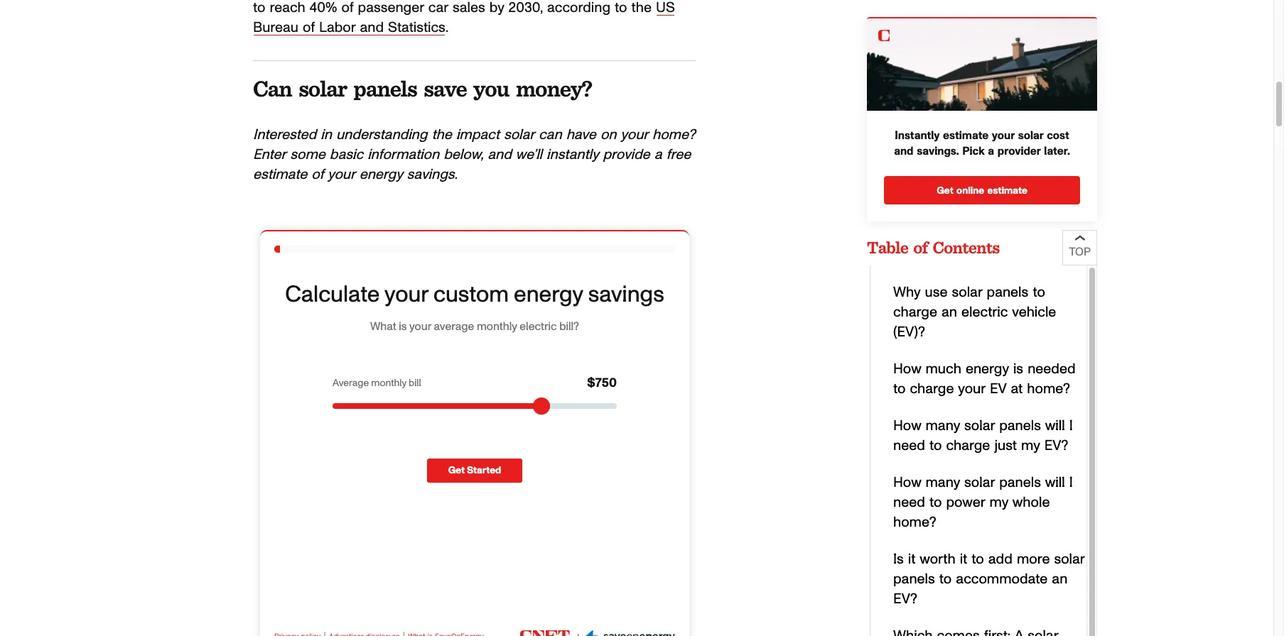 Task type: locate. For each thing, give the bounding box(es) containing it.
is it worth it to add more solar panels to accommodate an ev?
[[893, 553, 1085, 607]]

charge down much
[[910, 382, 954, 397]]

1 vertical spatial savings.
[[407, 168, 458, 182]]

1 vertical spatial estimate
[[253, 168, 307, 182]]

will
[[1045, 419, 1065, 434], [1045, 476, 1065, 490]]

and right labor
[[360, 21, 384, 35]]

solar inside how many solar panels will i need to power my whole home?
[[965, 476, 995, 490]]

need for how many solar panels will i need to charge just my ev?
[[893, 439, 925, 453]]

1 vertical spatial charge
[[910, 382, 954, 397]]

solar up in
[[299, 75, 347, 102]]

below,
[[444, 148, 483, 162]]

panels up electric
[[987, 286, 1029, 300]]

panels up whole
[[999, 476, 1041, 490]]

how many solar panels will i need to charge just my ev?
[[893, 419, 1073, 453]]

panels up understanding at the top left of page
[[354, 75, 417, 102]]

ev? right just
[[1045, 439, 1069, 453]]

you
[[474, 75, 509, 102]]

provide
[[603, 148, 650, 162]]

top
[[1069, 247, 1091, 258]]

us bureau of labor and statistics link
[[253, 1, 675, 35]]

0 horizontal spatial savings.
[[407, 168, 458, 182]]

panels down is on the right of page
[[893, 573, 935, 587]]

0 horizontal spatial home?
[[652, 128, 696, 142]]

home? for how much energy is needed to charge your ev at home?
[[1027, 382, 1070, 397]]

an
[[942, 306, 957, 320], [1052, 573, 1068, 587]]

a inside instantly estimate your solar cost and savings. pick a provider later.
[[988, 146, 994, 157]]

1 i from the top
[[1070, 419, 1073, 434]]

2 it from the left
[[960, 553, 968, 567]]

1 vertical spatial my
[[990, 496, 1009, 510]]

embedded form element
[[253, 208, 697, 637]]

charge left just
[[946, 439, 990, 453]]

will down needed
[[1045, 419, 1065, 434]]

home? up is on the right of page
[[893, 516, 937, 530]]

how for how much energy is needed to charge your ev at home?
[[893, 363, 921, 377]]

1 horizontal spatial energy
[[966, 363, 1009, 377]]

power
[[946, 496, 985, 510]]

0 horizontal spatial energy
[[359, 168, 403, 182]]

of
[[303, 21, 315, 35], [312, 168, 324, 182], [914, 237, 928, 258]]

1 horizontal spatial an
[[1052, 573, 1068, 587]]

i
[[1070, 419, 1073, 434], [1070, 476, 1073, 490]]

to inside how many solar panels will i need to power my whole home?
[[930, 496, 942, 510]]

1 it from the left
[[908, 553, 916, 567]]

will up whole
[[1045, 476, 1065, 490]]

1 horizontal spatial it
[[960, 553, 968, 567]]

2 horizontal spatial and
[[894, 146, 914, 157]]

0 horizontal spatial it
[[908, 553, 916, 567]]

0 vertical spatial home?
[[652, 128, 696, 142]]

0 vertical spatial an
[[942, 306, 957, 320]]

solar up we'll
[[504, 128, 534, 142]]

0 vertical spatial will
[[1045, 419, 1065, 434]]

accommodate
[[956, 573, 1048, 587]]

it
[[908, 553, 916, 567], [960, 553, 968, 567]]

an down use
[[942, 306, 957, 320]]

savings.
[[917, 146, 959, 157], [407, 168, 458, 182]]

2 i from the top
[[1070, 476, 1073, 490]]

0 horizontal spatial ev?
[[893, 593, 918, 607]]

2 horizontal spatial home?
[[1027, 382, 1070, 397]]

how much energy is needed to charge your ev at home?
[[893, 363, 1076, 397]]

0 vertical spatial energy
[[359, 168, 403, 182]]

1 vertical spatial energy
[[966, 363, 1009, 377]]

charge
[[893, 306, 938, 320], [910, 382, 954, 397], [946, 439, 990, 453]]

estimate up pick
[[943, 130, 989, 142]]

of left labor
[[303, 21, 315, 35]]

table of contents
[[867, 237, 1000, 258]]

1 many from the top
[[926, 419, 960, 434]]

have
[[566, 128, 596, 142]]

online
[[957, 187, 985, 196]]

free
[[666, 148, 691, 162]]

0 vertical spatial charge
[[893, 306, 938, 320]]

will inside how many solar panels will i need to charge just my ev?
[[1045, 419, 1065, 434]]

my inside how many solar panels will i need to power my whole home?
[[990, 496, 1009, 510]]

panels up just
[[999, 419, 1041, 434]]

panels
[[354, 75, 417, 102], [987, 286, 1029, 300], [999, 419, 1041, 434], [999, 476, 1041, 490], [893, 573, 935, 587]]

2 vertical spatial of
[[914, 237, 928, 258]]

solar
[[299, 75, 347, 102], [504, 128, 534, 142], [1018, 130, 1044, 142], [952, 286, 983, 300], [965, 419, 995, 434], [965, 476, 995, 490], [1054, 553, 1085, 567]]

my
[[1021, 439, 1040, 453], [990, 496, 1009, 510]]

0 vertical spatial i
[[1070, 419, 1073, 434]]

need
[[893, 439, 925, 453], [893, 496, 925, 510]]

panels inside how many solar panels will i need to power my whole home?
[[999, 476, 1041, 490]]

home? down needed
[[1027, 382, 1070, 397]]

1 how from the top
[[893, 363, 921, 377]]

need for how many solar panels will i need to power my whole home?
[[893, 496, 925, 510]]

charge inside how many solar panels will i need to charge just my ev?
[[946, 439, 990, 453]]

charge up (ev)?
[[893, 306, 938, 320]]

estimate inside instantly estimate your solar cost and savings. pick a provider later.
[[943, 130, 989, 142]]

will inside how many solar panels will i need to power my whole home?
[[1045, 476, 1065, 490]]

and left we'll
[[488, 148, 512, 162]]

estimate down enter
[[253, 168, 307, 182]]

0 horizontal spatial a
[[654, 148, 662, 162]]

much
[[926, 363, 962, 377]]

to up vehicle
[[1033, 286, 1045, 300]]

statistics
[[388, 21, 446, 35]]

1 horizontal spatial a
[[988, 146, 994, 157]]

home? up free
[[652, 128, 696, 142]]

contents
[[933, 237, 1000, 258]]

ev? down is on the right of page
[[893, 593, 918, 607]]

and down instantly
[[894, 146, 914, 157]]

ev
[[990, 382, 1007, 397]]

your inside instantly estimate your solar cost and savings. pick a provider later.
[[992, 130, 1015, 142]]

0 vertical spatial estimate
[[943, 130, 989, 142]]

many down much
[[926, 419, 960, 434]]

how for how many solar panels will i need to charge just my ev?
[[893, 419, 921, 434]]

how many solar panels will i need to charge just my ev? link
[[893, 419, 1073, 453]]

impact
[[456, 128, 500, 142]]

0 vertical spatial how
[[893, 363, 921, 377]]

1 vertical spatial i
[[1070, 476, 1073, 490]]

get online estimate link
[[884, 177, 1080, 205]]

how inside how many solar panels will i need to charge just my ev?
[[893, 419, 921, 434]]

to left power on the bottom
[[930, 496, 942, 510]]

panels inside the is it worth it to add more solar panels to accommodate an ev?
[[893, 573, 935, 587]]

0 vertical spatial my
[[1021, 439, 1040, 453]]

solar right more
[[1054, 553, 1085, 567]]

and inside the interested in understanding the impact solar can have on your home? enter some basic information below, and we'll instantly provide a free estimate of your energy savings.
[[488, 148, 512, 162]]

estimate right the online
[[988, 187, 1028, 196]]

i for how many solar panels will i need to power my whole home?
[[1070, 476, 1073, 490]]

cnet logo image
[[879, 30, 890, 41]]

1 vertical spatial will
[[1045, 476, 1065, 490]]

1 will from the top
[[1045, 419, 1065, 434]]

home? inside how many solar panels will i need to power my whole home?
[[893, 516, 937, 530]]

1 horizontal spatial ev?
[[1045, 439, 1069, 453]]

a
[[988, 146, 994, 157], [654, 148, 662, 162]]

solar up just
[[965, 419, 995, 434]]

many inside how many solar panels will i need to charge just my ev?
[[926, 419, 960, 434]]

electric
[[962, 306, 1008, 320]]

0 vertical spatial many
[[926, 419, 960, 434]]

solar up power on the bottom
[[965, 476, 995, 490]]

0 vertical spatial savings.
[[917, 146, 959, 157]]

many for charge
[[926, 419, 960, 434]]

can solar panels save you money?
[[253, 75, 592, 102]]

it right worth
[[960, 553, 968, 567]]

to inside why use solar panels to charge an electric vehicle (ev)?
[[1033, 286, 1045, 300]]

get online estimate
[[937, 187, 1028, 196]]

savings. down instantly
[[917, 146, 959, 157]]

many up power on the bottom
[[926, 476, 960, 490]]

i inside how many solar panels will i need to power my whole home?
[[1070, 476, 1073, 490]]

why use solar panels to charge an electric vehicle (ev)? link
[[893, 286, 1056, 340]]

1 vertical spatial ev?
[[893, 593, 918, 607]]

2 need from the top
[[893, 496, 925, 510]]

home? inside the interested in understanding the impact solar can have on your home? enter some basic information below, and we'll instantly provide a free estimate of your energy savings.
[[652, 128, 696, 142]]

of right table
[[914, 237, 928, 258]]

solar up electric
[[952, 286, 983, 300]]

2 vertical spatial home?
[[893, 516, 937, 530]]

2 vertical spatial how
[[893, 476, 921, 490]]

savings. down information
[[407, 168, 458, 182]]

1 need from the top
[[893, 439, 925, 453]]

money?
[[516, 75, 592, 102]]

solar inside why use solar panels to charge an electric vehicle (ev)?
[[952, 286, 983, 300]]

1 horizontal spatial my
[[1021, 439, 1040, 453]]

it right is on the right of page
[[908, 553, 916, 567]]

solar inside how many solar panels will i need to charge just my ev?
[[965, 419, 995, 434]]

can
[[253, 75, 292, 102]]

of down some
[[312, 168, 324, 182]]

my right just
[[1021, 439, 1040, 453]]

my left whole
[[990, 496, 1009, 510]]

need inside how many solar panels will i need to charge just my ev?
[[893, 439, 925, 453]]

house with solar panels image
[[867, 18, 1097, 111]]

1 horizontal spatial home?
[[893, 516, 937, 530]]

us
[[656, 1, 675, 15]]

home? inside how much energy is needed to charge your ev at home?
[[1027, 382, 1070, 397]]

to
[[1033, 286, 1045, 300], [893, 382, 906, 397], [930, 439, 942, 453], [930, 496, 942, 510], [972, 553, 984, 567], [940, 573, 952, 587]]

need inside how many solar panels will i need to power my whole home?
[[893, 496, 925, 510]]

panels inside why use solar panels to charge an electric vehicle (ev)?
[[987, 286, 1029, 300]]

1 vertical spatial an
[[1052, 573, 1068, 587]]

and inside us bureau of labor and statistics
[[360, 21, 384, 35]]

0 vertical spatial ev?
[[1045, 439, 1069, 453]]

energy
[[359, 168, 403, 182], [966, 363, 1009, 377]]

and inside instantly estimate your solar cost and savings. pick a provider later.
[[894, 146, 914, 157]]

estimate
[[943, 130, 989, 142], [253, 168, 307, 182], [988, 187, 1028, 196]]

many inside how many solar panels will i need to power my whole home?
[[926, 476, 960, 490]]

of inside us bureau of labor and statistics
[[303, 21, 315, 35]]

panels inside how many solar panels will i need to charge just my ev?
[[999, 419, 1041, 434]]

i inside how many solar panels will i need to charge just my ev?
[[1070, 419, 1073, 434]]

your up the provider
[[992, 130, 1015, 142]]

solar inside instantly estimate your solar cost and savings. pick a provider later.
[[1018, 130, 1044, 142]]

cost
[[1047, 130, 1070, 142]]

2 how from the top
[[893, 419, 921, 434]]

panels for why use solar panels to charge an electric vehicle (ev)?
[[987, 286, 1029, 300]]

1 vertical spatial many
[[926, 476, 960, 490]]

on
[[601, 128, 617, 142]]

whole
[[1013, 496, 1050, 510]]

1 vertical spatial of
[[312, 168, 324, 182]]

1 vertical spatial home?
[[1027, 382, 1070, 397]]

how inside how much energy is needed to charge your ev at home?
[[893, 363, 921, 377]]

at
[[1011, 382, 1023, 397]]

energy down information
[[359, 168, 403, 182]]

2 vertical spatial estimate
[[988, 187, 1028, 196]]

instantly estimate your solar cost and savings. pick a provider later.
[[894, 130, 1070, 157]]

how inside how many solar panels will i need to power my whole home?
[[893, 476, 921, 490]]

1 horizontal spatial and
[[488, 148, 512, 162]]

1 vertical spatial how
[[893, 419, 921, 434]]

2 will from the top
[[1045, 476, 1065, 490]]

solar up the provider
[[1018, 130, 1044, 142]]

and
[[360, 21, 384, 35], [894, 146, 914, 157], [488, 148, 512, 162]]

your up provide
[[621, 128, 648, 142]]

0 horizontal spatial an
[[942, 306, 957, 320]]

a inside the interested in understanding the impact solar can have on your home? enter some basic information below, and we'll instantly provide a free estimate of your energy savings.
[[654, 148, 662, 162]]

to down (ev)?
[[893, 382, 906, 397]]

get
[[937, 187, 954, 196]]

your
[[621, 128, 648, 142], [992, 130, 1015, 142], [328, 168, 355, 182], [958, 382, 986, 397]]

how for how many solar panels will i need to power my whole home?
[[893, 476, 921, 490]]

0 vertical spatial need
[[893, 439, 925, 453]]

0 horizontal spatial and
[[360, 21, 384, 35]]

ev?
[[1045, 439, 1069, 453], [893, 593, 918, 607]]

0 vertical spatial of
[[303, 21, 315, 35]]

energy up ev
[[966, 363, 1009, 377]]

1 horizontal spatial savings.
[[917, 146, 959, 157]]

0 horizontal spatial my
[[990, 496, 1009, 510]]

estimate inside the interested in understanding the impact solar can have on your home? enter some basic information below, and we'll instantly provide a free estimate of your energy savings.
[[253, 168, 307, 182]]

how
[[893, 363, 921, 377], [893, 419, 921, 434], [893, 476, 921, 490]]

to left just
[[930, 439, 942, 453]]

a right pick
[[988, 146, 994, 157]]

solar inside the interested in understanding the impact solar can have on your home? enter some basic information below, and we'll instantly provide a free estimate of your energy savings.
[[504, 128, 534, 142]]

how much energy is needed to charge your ev at home? link
[[893, 363, 1076, 397]]

a left free
[[654, 148, 662, 162]]

2 vertical spatial charge
[[946, 439, 990, 453]]

3 how from the top
[[893, 476, 921, 490]]

2 many from the top
[[926, 476, 960, 490]]

home?
[[652, 128, 696, 142], [1027, 382, 1070, 397], [893, 516, 937, 530]]

many
[[926, 419, 960, 434], [926, 476, 960, 490]]

pick
[[963, 146, 985, 157]]

1 vertical spatial need
[[893, 496, 925, 510]]

your left ev
[[958, 382, 986, 397]]

an right accommodate
[[1052, 573, 1068, 587]]



Task type: describe. For each thing, give the bounding box(es) containing it.
my inside how many solar panels will i need to charge just my ev?
[[1021, 439, 1040, 453]]

some
[[290, 148, 325, 162]]

savings. inside the interested in understanding the impact solar can have on your home? enter some basic information below, and we'll instantly provide a free estimate of your energy savings.
[[407, 168, 458, 182]]

how many solar panels will i need to power my whole home?
[[893, 476, 1073, 530]]

ev? inside how many solar panels will i need to charge just my ev?
[[1045, 439, 1069, 453]]

why use solar panels to charge an electric vehicle (ev)?
[[893, 286, 1056, 340]]

to inside how much energy is needed to charge your ev at home?
[[893, 382, 906, 397]]

understanding
[[336, 128, 427, 142]]

(ev)?
[[893, 326, 925, 340]]

later.
[[1044, 146, 1070, 157]]

your down basic
[[328, 168, 355, 182]]

estimate inside get online estimate link
[[988, 187, 1028, 196]]

why
[[893, 286, 921, 300]]

an inside why use solar panels to charge an electric vehicle (ev)?
[[942, 306, 957, 320]]

enter
[[253, 148, 286, 162]]

ev? inside the is it worth it to add more solar panels to accommodate an ev?
[[893, 593, 918, 607]]

i for how many solar panels will i need to charge just my ev?
[[1070, 419, 1073, 434]]

can
[[539, 128, 562, 142]]

your inside how much energy is needed to charge your ev at home?
[[958, 382, 986, 397]]

to inside how many solar panels will i need to charge just my ev?
[[930, 439, 942, 453]]

use
[[925, 286, 948, 300]]

.
[[446, 21, 453, 35]]

charge inside how much energy is needed to charge your ev at home?
[[910, 382, 954, 397]]

to left add
[[972, 553, 984, 567]]

savings. inside instantly estimate your solar cost and savings. pick a provider later.
[[917, 146, 959, 157]]

we'll
[[516, 148, 542, 162]]

home? for interested in understanding the impact solar can have on your home? enter some basic information below, and we'll instantly provide a free estimate of your energy savings.
[[652, 128, 696, 142]]

is it worth it to add more solar panels to accommodate an ev? link
[[893, 553, 1085, 607]]

table
[[867, 237, 909, 258]]

how many solar panels will i need to power my whole home? link
[[893, 476, 1073, 530]]

instantly
[[895, 130, 940, 142]]

solar inside the is it worth it to add more solar panels to accommodate an ev?
[[1054, 553, 1085, 567]]

vehicle
[[1012, 306, 1056, 320]]

just
[[995, 439, 1017, 453]]

the
[[432, 128, 452, 142]]

save
[[424, 75, 467, 102]]

instantly
[[547, 148, 599, 162]]

labor
[[319, 21, 356, 35]]

interested in understanding the impact solar can have on your home? enter some basic information below, and we'll instantly provide a free estimate of your energy savings.
[[253, 128, 696, 182]]

is
[[893, 553, 904, 567]]

interested
[[253, 128, 316, 142]]

energy inside the interested in understanding the impact solar can have on your home? enter some basic information below, and we'll instantly provide a free estimate of your energy savings.
[[359, 168, 403, 182]]

will for whole
[[1045, 476, 1065, 490]]

many for power
[[926, 476, 960, 490]]

energy inside how much energy is needed to charge your ev at home?
[[966, 363, 1009, 377]]

information
[[368, 148, 439, 162]]

basic
[[330, 148, 363, 162]]

an inside the is it worth it to add more solar panels to accommodate an ev?
[[1052, 573, 1068, 587]]

bureau
[[253, 21, 299, 35]]

panels for how many solar panels will i need to power my whole home?
[[999, 476, 1041, 490]]

to down worth
[[940, 573, 952, 587]]

panels for how many solar panels will i need to charge just my ev?
[[999, 419, 1041, 434]]

us bureau of labor and statistics
[[253, 1, 675, 35]]

will for my
[[1045, 419, 1065, 434]]

worth
[[920, 553, 956, 567]]

of inside the interested in understanding the impact solar can have on your home? enter some basic information below, and we'll instantly provide a free estimate of your energy savings.
[[312, 168, 324, 182]]

is
[[1013, 363, 1024, 377]]

needed
[[1028, 363, 1076, 377]]

more
[[1017, 553, 1050, 567]]

provider
[[998, 146, 1041, 157]]

add
[[989, 553, 1013, 567]]

in
[[321, 128, 332, 142]]

charge inside why use solar panels to charge an electric vehicle (ev)?
[[893, 306, 938, 320]]



Task type: vqa. For each thing, say whether or not it's contained in the screenshot.
Apple Black Friday Deals: Save on iPads, AirPods and More
no



